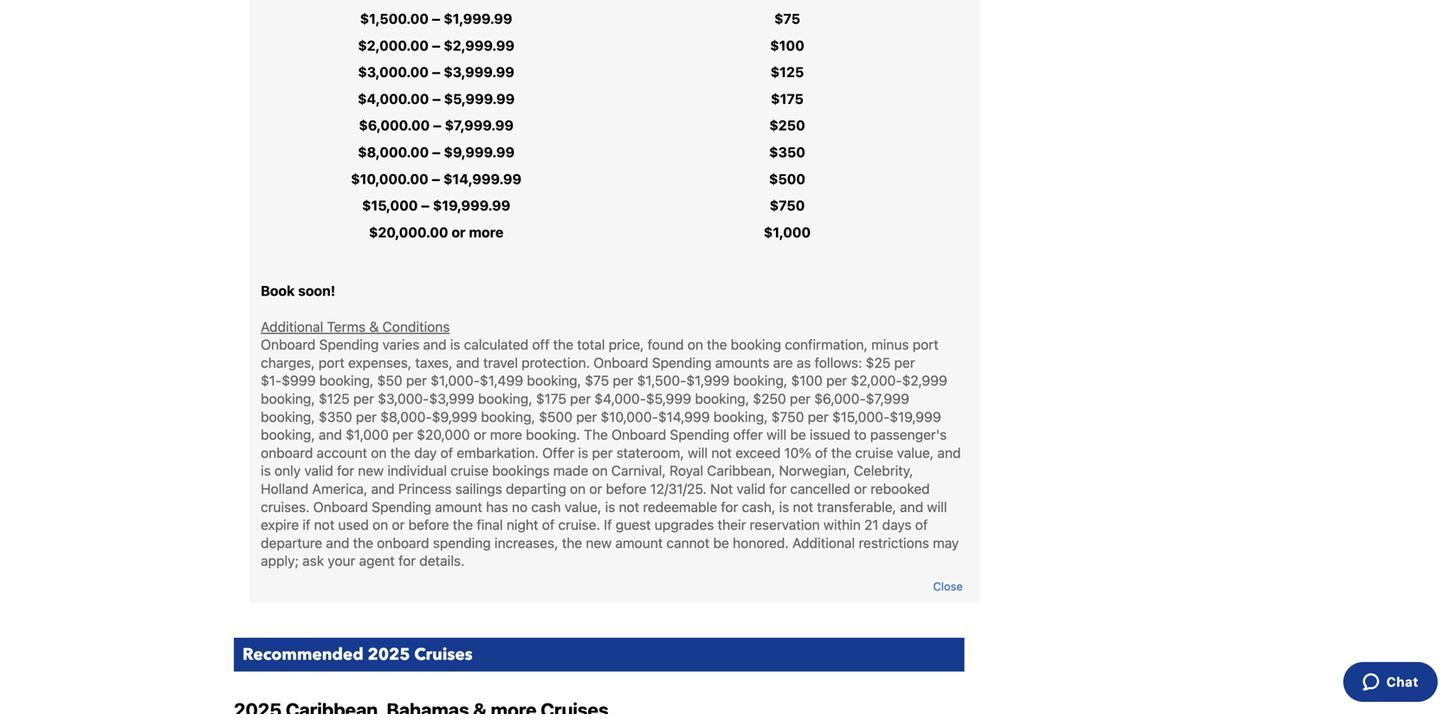 Task type: vqa. For each thing, say whether or not it's contained in the screenshot.
$125 within the Additional Terms & Conditions Onboard Spending varies and is calculated off the total price, found on the booking confirmation, minus port charges, port expenses, taxes, and travel protection. Onboard Spending amounts are as follows: $25 per $1-$999 booking, $50 per $1,000-$1,499 booking, $75 per $1,500-$1,999 booking, $100 per $2,000-$2,999 booking, $125 per $3,000-$3,999 booking, $175 per $4,000-$5,999 booking, $250 per $6,000-$7,999 booking, $350 per $8,000-$9,999 booking, $500 per $10,000-$14,999 booking, $750 per $15,000-$19,999 booking, and $1,000 per $20,000 or more booking. The Onboard Spending offer will be issued to passenger's onboard account on the day of embarkation. Offer is per stateroom, will not exceed 10% of the cruise value, and is only valid for new individual cruise bookings made on Carnival, Royal Caribbean, Norwegian, Celebrity, Holland America, and Princess sailings departing on or before 12/31/25. Not valid for cancelled or rebooked cruises. Onboard Spending amount has no cash value, is not redeemable for cash, is not transferable, and will expire if not used on or before the final night of cruise. If guest upgrades their reservation within 21 days of departure and the onboard spending increases, the new amount cannot be honored. Additional restrictions may apply; ask your agent for details.
yes



Task type: describe. For each thing, give the bounding box(es) containing it.
$7,999
[[866, 390, 910, 407]]

on right found
[[688, 336, 704, 353]]

departure
[[261, 535, 323, 551]]

or down $19,999.99
[[452, 224, 466, 240]]

0 horizontal spatial cruise
[[451, 463, 489, 479]]

of down $20,000
[[441, 445, 453, 461]]

the down used in the bottom left of the page
[[353, 535, 374, 551]]

– for $2,000.00
[[432, 37, 441, 54]]

the down issued
[[832, 445, 852, 461]]

1 horizontal spatial valid
[[737, 481, 766, 497]]

agent
[[359, 553, 395, 569]]

booking.
[[526, 426, 581, 443]]

confirmation,
[[785, 336, 868, 353]]

expenses,
[[348, 354, 412, 371]]

$999
[[282, 372, 316, 389]]

1 vertical spatial will
[[688, 445, 708, 461]]

$3,999
[[429, 390, 475, 407]]

$1,000-
[[431, 372, 480, 389]]

2 vertical spatial will
[[928, 499, 948, 515]]

– for $6,000.00
[[433, 117, 442, 134]]

is left only
[[261, 463, 271, 479]]

– for $1,500.00
[[432, 10, 441, 27]]

21
[[865, 517, 879, 533]]

cash
[[532, 499, 561, 515]]

$20,000.00 or more
[[369, 224, 504, 240]]

0 horizontal spatial new
[[358, 463, 384, 479]]

as
[[797, 354, 811, 371]]

$6,000.00 – $7,999.99
[[359, 117, 514, 134]]

on right account
[[371, 445, 387, 461]]

1 horizontal spatial cruise
[[856, 445, 894, 461]]

booking
[[731, 336, 782, 353]]

day
[[414, 445, 437, 461]]

$2,000.00
[[358, 37, 429, 54]]

norwegian,
[[779, 463, 851, 479]]

cancelled
[[791, 481, 851, 497]]

$125 inside additional terms & conditions onboard spending varies and is calculated off the total price, found on the booking confirmation, minus port charges, port expenses, taxes, and travel protection. onboard spending amounts are as follows: $25 per $1-$999 booking, $50 per $1,000-$1,499 booking, $75 per $1,500-$1,999 booking, $100 per $2,000-$2,999 booking, $125 per $3,000-$3,999 booking, $175 per $4,000-$5,999 booking, $250 per $6,000-$7,999 booking, $350 per $8,000-$9,999 booking, $500 per $10,000-$14,999 booking, $750 per $15,000-$19,999 booking, and $1,000 per $20,000 or more booking. the onboard spending offer will be issued to passenger's onboard account on the day of embarkation. offer is per stateroom, will not exceed 10% of the cruise value, and is only valid for new individual cruise bookings made on carnival, royal caribbean, norwegian, celebrity, holland america, and princess sailings departing on or before 12/31/25. not valid for cancelled or rebooked cruises. onboard spending amount has no cash value, is not redeemable for cash, is not transferable, and will expire if not used on or before the final night of cruise. if guest upgrades their reservation within 21 days of departure and the onboard spending increases, the new amount cannot be honored. additional restrictions may apply; ask your agent for details.
[[319, 390, 350, 407]]

0 vertical spatial before
[[606, 481, 647, 497]]

days
[[883, 517, 912, 533]]

not up caribbean,
[[712, 445, 732, 461]]

the
[[584, 426, 608, 443]]

close
[[934, 580, 963, 593]]

more inside additional terms & conditions onboard spending varies and is calculated off the total price, found on the booking confirmation, minus port charges, port expenses, taxes, and travel protection. onboard spending amounts are as follows: $25 per $1-$999 booking, $50 per $1,000-$1,499 booking, $75 per $1,500-$1,999 booking, $100 per $2,000-$2,999 booking, $125 per $3,000-$3,999 booking, $175 per $4,000-$5,999 booking, $250 per $6,000-$7,999 booking, $350 per $8,000-$9,999 booking, $500 per $10,000-$14,999 booking, $750 per $15,000-$19,999 booking, and $1,000 per $20,000 or more booking. the onboard spending offer will be issued to passenger's onboard account on the day of embarkation. offer is per stateroom, will not exceed 10% of the cruise value, and is only valid for new individual cruise bookings made on carnival, royal caribbean, norwegian, celebrity, holland america, and princess sailings departing on or before 12/31/25. not valid for cancelled or rebooked cruises. onboard spending amount has no cash value, is not redeemable for cash, is not transferable, and will expire if not used on or before the final night of cruise. if guest upgrades their reservation within 21 days of departure and the onboard spending increases, the new amount cannot be honored. additional restrictions may apply; ask your agent for details.
[[490, 426, 523, 443]]

not down cancelled
[[793, 499, 814, 515]]

$20,000
[[417, 426, 470, 443]]

$7,999.99
[[445, 117, 514, 134]]

apply;
[[261, 553, 299, 569]]

the up spending
[[453, 517, 473, 533]]

expire
[[261, 517, 299, 533]]

conditions
[[383, 318, 450, 335]]

$14,999.99
[[444, 171, 522, 187]]

$350 inside additional terms & conditions onboard spending varies and is calculated off the total price, found on the booking confirmation, minus port charges, port expenses, taxes, and travel protection. onboard spending amounts are as follows: $25 per $1-$999 booking, $50 per $1,000-$1,499 booking, $75 per $1,500-$1,999 booking, $100 per $2,000-$2,999 booking, $125 per $3,000-$3,999 booking, $175 per $4,000-$5,999 booking, $250 per $6,000-$7,999 booking, $350 per $8,000-$9,999 booking, $500 per $10,000-$14,999 booking, $750 per $15,000-$19,999 booking, and $1,000 per $20,000 or more booking. the onboard spending offer will be issued to passenger's onboard account on the day of embarkation. offer is per stateroom, will not exceed 10% of the cruise value, and is only valid for new individual cruise bookings made on carnival, royal caribbean, norwegian, celebrity, holland america, and princess sailings departing on or before 12/31/25. not valid for cancelled or rebooked cruises. onboard spending amount has no cash value, is not redeemable for cash, is not transferable, and will expire if not used on or before the final night of cruise. if guest upgrades their reservation within 21 days of departure and the onboard spending increases, the new amount cannot be honored. additional restrictions may apply; ask your agent for details.
[[319, 408, 352, 425]]

minus
[[872, 336, 909, 353]]

and up your
[[326, 535, 350, 551]]

0 horizontal spatial additional
[[261, 318, 323, 335]]

soon!
[[298, 282, 336, 299]]

sailings
[[456, 481, 502, 497]]

america,
[[312, 481, 368, 497]]

on right made at the bottom left of the page
[[592, 463, 608, 479]]

book
[[261, 282, 295, 299]]

1 vertical spatial be
[[714, 535, 730, 551]]

is up reservation at the bottom of page
[[780, 499, 790, 515]]

$500 inside additional terms & conditions onboard spending varies and is calculated off the total price, found on the booking confirmation, minus port charges, port expenses, taxes, and travel protection. onboard spending amounts are as follows: $25 per $1-$999 booking, $50 per $1,000-$1,499 booking, $75 per $1,500-$1,999 booking, $100 per $2,000-$2,999 booking, $125 per $3,000-$3,999 booking, $175 per $4,000-$5,999 booking, $250 per $6,000-$7,999 booking, $350 per $8,000-$9,999 booking, $500 per $10,000-$14,999 booking, $750 per $15,000-$19,999 booking, and $1,000 per $20,000 or more booking. the onboard spending offer will be issued to passenger's onboard account on the day of embarkation. offer is per stateroom, will not exceed 10% of the cruise value, and is only valid for new individual cruise bookings made on carnival, royal caribbean, norwegian, celebrity, holland america, and princess sailings departing on or before 12/31/25. not valid for cancelled or rebooked cruises. onboard spending amount has no cash value, is not redeemable for cash, is not transferable, and will expire if not used on or before the final night of cruise. if guest upgrades their reservation within 21 days of departure and the onboard spending increases, the new amount cannot be honored. additional restrictions may apply; ask your agent for details.
[[539, 408, 573, 425]]

issued
[[810, 426, 851, 443]]

– for $3,000.00
[[432, 64, 441, 80]]

1 vertical spatial before
[[409, 517, 449, 533]]

0 vertical spatial more
[[469, 224, 504, 240]]

or up embarkation.
[[474, 426, 487, 443]]

of up the norwegian, at the right bottom of the page
[[815, 445, 828, 461]]

cruise.
[[559, 517, 601, 533]]

honored.
[[733, 535, 789, 551]]

$1-
[[261, 372, 282, 389]]

$100 inside additional terms & conditions onboard spending varies and is calculated off the total price, found on the booking confirmation, minus port charges, port expenses, taxes, and travel protection. onboard spending amounts are as follows: $25 per $1-$999 booking, $50 per $1,000-$1,499 booking, $75 per $1,500-$1,999 booking, $100 per $2,000-$2,999 booking, $125 per $3,000-$3,999 booking, $175 per $4,000-$5,999 booking, $250 per $6,000-$7,999 booking, $350 per $8,000-$9,999 booking, $500 per $10,000-$14,999 booking, $750 per $15,000-$19,999 booking, and $1,000 per $20,000 or more booking. the onboard spending offer will be issued to passenger's onboard account on the day of embarkation. offer is per stateroom, will not exceed 10% of the cruise value, and is only valid for new individual cruise bookings made on carnival, royal caribbean, norwegian, celebrity, holland america, and princess sailings departing on or before 12/31/25. not valid for cancelled or rebooked cruises. onboard spending amount has no cash value, is not redeemable for cash, is not transferable, and will expire if not used on or before the final night of cruise. if guest upgrades their reservation within 21 days of departure and the onboard spending increases, the new amount cannot be honored. additional restrictions may apply; ask your agent for details.
[[792, 372, 823, 389]]

$19,999.99
[[433, 197, 511, 214]]

$10,000.00
[[351, 171, 429, 187]]

offer
[[734, 426, 763, 443]]

book soon!
[[261, 282, 336, 299]]

10%
[[785, 445, 812, 461]]

$3,000-
[[378, 390, 429, 407]]

$8,000.00
[[358, 144, 429, 160]]

within
[[824, 517, 861, 533]]

0 vertical spatial value,
[[897, 445, 934, 461]]

$3,999.99
[[444, 64, 515, 80]]

0 vertical spatial $250
[[770, 117, 806, 134]]

details.
[[420, 553, 465, 569]]

and down passenger's
[[938, 445, 961, 461]]

$25
[[866, 354, 891, 371]]

onboard down $10,000- at the bottom
[[612, 426, 667, 443]]

$1,000 inside additional terms & conditions onboard spending varies and is calculated off the total price, found on the booking confirmation, minus port charges, port expenses, taxes, and travel protection. onboard spending amounts are as follows: $25 per $1-$999 booking, $50 per $1,000-$1,499 booking, $75 per $1,500-$1,999 booking, $100 per $2,000-$2,999 booking, $125 per $3,000-$3,999 booking, $175 per $4,000-$5,999 booking, $250 per $6,000-$7,999 booking, $350 per $8,000-$9,999 booking, $500 per $10,000-$14,999 booking, $750 per $15,000-$19,999 booking, and $1,000 per $20,000 or more booking. the onboard spending offer will be issued to passenger's onboard account on the day of embarkation. offer is per stateroom, will not exceed 10% of the cruise value, and is only valid for new individual cruise bookings made on carnival, royal caribbean, norwegian, celebrity, holland america, and princess sailings departing on or before 12/31/25. not valid for cancelled or rebooked cruises. onboard spending amount has no cash value, is not redeemable for cash, is not transferable, and will expire if not used on or before the final night of cruise. if guest upgrades their reservation within 21 days of departure and the onboard spending increases, the new amount cannot be honored. additional restrictions may apply; ask your agent for details.
[[346, 426, 389, 443]]

$175 inside additional terms & conditions onboard spending varies and is calculated off the total price, found on the booking confirmation, minus port charges, port expenses, taxes, and travel protection. onboard spending amounts are as follows: $25 per $1-$999 booking, $50 per $1,000-$1,499 booking, $75 per $1,500-$1,999 booking, $100 per $2,000-$2,999 booking, $125 per $3,000-$3,999 booking, $175 per $4,000-$5,999 booking, $250 per $6,000-$7,999 booking, $350 per $8,000-$9,999 booking, $500 per $10,000-$14,999 booking, $750 per $15,000-$19,999 booking, and $1,000 per $20,000 or more booking. the onboard spending offer will be issued to passenger's onboard account on the day of embarkation. offer is per stateroom, will not exceed 10% of the cruise value, and is only valid for new individual cruise bookings made on carnival, royal caribbean, norwegian, celebrity, holland america, and princess sailings departing on or before 12/31/25. not valid for cancelled or rebooked cruises. onboard spending amount has no cash value, is not redeemable for cash, is not transferable, and will expire if not used on or before the final night of cruise. if guest upgrades their reservation within 21 days of departure and the onboard spending increases, the new amount cannot be honored. additional restrictions may apply; ask your agent for details.
[[536, 390, 567, 407]]

cash,
[[742, 499, 776, 515]]

and up '$1,000-'
[[456, 354, 480, 371]]

0 vertical spatial will
[[767, 426, 787, 443]]

account
[[317, 445, 368, 461]]

not right "if"
[[314, 517, 335, 533]]

0 vertical spatial valid
[[304, 463, 333, 479]]

1 horizontal spatial $350
[[770, 144, 806, 160]]

has
[[486, 499, 509, 515]]

$4,000.00 – $5,999.99
[[358, 90, 515, 107]]

of down cash at the left bottom
[[542, 517, 555, 533]]

1 horizontal spatial $175
[[771, 90, 804, 107]]

of right days
[[916, 517, 928, 533]]

follows:
[[815, 354, 863, 371]]

onboard down price,
[[594, 354, 649, 371]]

their
[[718, 517, 747, 533]]

1 horizontal spatial amount
[[616, 535, 663, 551]]

may
[[933, 535, 960, 551]]

departing
[[506, 481, 567, 497]]

cannot
[[667, 535, 710, 551]]

redeemable
[[643, 499, 718, 515]]

$50
[[377, 372, 403, 389]]

the up protection.
[[553, 336, 574, 353]]

$1,499
[[480, 372, 524, 389]]

calculated
[[464, 336, 529, 353]]

$1,500.00
[[360, 10, 429, 27]]

rebooked
[[871, 481, 930, 497]]

protection.
[[522, 354, 590, 371]]

price,
[[609, 336, 644, 353]]

terms
[[327, 318, 366, 335]]

&
[[369, 318, 379, 335]]

amounts
[[716, 354, 770, 371]]

spending down terms
[[319, 336, 379, 353]]

travel
[[484, 354, 518, 371]]

stateroom,
[[617, 445, 684, 461]]

and down rebooked
[[900, 499, 924, 515]]

or up agent
[[392, 517, 405, 533]]

royal
[[670, 463, 704, 479]]

if
[[604, 517, 612, 533]]

spending
[[433, 535, 491, 551]]

$2,999.99
[[444, 37, 515, 54]]

and up account
[[319, 426, 342, 443]]

$2,000-
[[851, 372, 903, 389]]

the down cruise.
[[562, 535, 583, 551]]

$750 inside additional terms & conditions onboard spending varies and is calculated off the total price, found on the booking confirmation, minus port charges, port expenses, taxes, and travel protection. onboard spending amounts are as follows: $25 per $1-$999 booking, $50 per $1,000-$1,499 booking, $75 per $1,500-$1,999 booking, $100 per $2,000-$2,999 booking, $125 per $3,000-$3,999 booking, $175 per $4,000-$5,999 booking, $250 per $6,000-$7,999 booking, $350 per $8,000-$9,999 booking, $500 per $10,000-$14,999 booking, $750 per $15,000-$19,999 booking, and $1,000 per $20,000 or more booking. the onboard spending offer will be issued to passenger's onboard account on the day of embarkation. offer is per stateroom, will not exceed 10% of the cruise value, and is only valid for new individual cruise bookings made on carnival, royal caribbean, norwegian, celebrity, holland america, and princess sailings departing on or before 12/31/25. not valid for cancelled or rebooked cruises. onboard spending amount has no cash value, is not redeemable for cash, is not transferable, and will expire if not used on or before the final night of cruise. if guest upgrades their reservation within 21 days of departure and the onboard spending increases, the new amount cannot be honored. additional restrictions may apply; ask your agent for details.
[[772, 408, 805, 425]]

restrictions
[[859, 535, 930, 551]]

$4,000.00
[[358, 90, 429, 107]]

$3,000.00 – $3,999.99
[[358, 64, 515, 80]]

close link
[[934, 579, 963, 594]]



Task type: locate. For each thing, give the bounding box(es) containing it.
no
[[512, 499, 528, 515]]

or
[[452, 224, 466, 240], [474, 426, 487, 443], [590, 481, 603, 497], [854, 481, 867, 497], [392, 517, 405, 533]]

not
[[712, 445, 732, 461], [619, 499, 640, 515], [793, 499, 814, 515], [314, 517, 335, 533]]

or up transferable,
[[854, 481, 867, 497]]

$100
[[771, 37, 805, 54], [792, 372, 823, 389]]

0 horizontal spatial $500
[[539, 408, 573, 425]]

additional terms & conditions onboard spending varies and is calculated off the total price, found on the booking confirmation, minus port charges, port expenses, taxes, and travel protection. onboard spending amounts are as follows: $25 per $1-$999 booking, $50 per $1,000-$1,499 booking, $75 per $1,500-$1,999 booking, $100 per $2,000-$2,999 booking, $125 per $3,000-$3,999 booking, $175 per $4,000-$5,999 booking, $250 per $6,000-$7,999 booking, $350 per $8,000-$9,999 booking, $500 per $10,000-$14,999 booking, $750 per $15,000-$19,999 booking, and $1,000 per $20,000 or more booking. the onboard spending offer will be issued to passenger's onboard account on the day of embarkation. offer is per stateroom, will not exceed 10% of the cruise value, and is only valid for new individual cruise bookings made on carnival, royal caribbean, norwegian, celebrity, holland america, and princess sailings departing on or before 12/31/25. not valid for cancelled or rebooked cruises. onboard spending amount has no cash value, is not redeemable for cash, is not transferable, and will expire if not used on or before the final night of cruise. if guest upgrades their reservation within 21 days of departure and the onboard spending increases, the new amount cannot be honored. additional restrictions may apply; ask your agent for details.
[[261, 318, 961, 569]]

new
[[358, 463, 384, 479], [586, 535, 612, 551]]

amount down guest
[[616, 535, 663, 551]]

is up if at the bottom of the page
[[605, 499, 616, 515]]

0 horizontal spatial $1,000
[[346, 426, 389, 443]]

be up 10% at bottom right
[[791, 426, 807, 443]]

$1,500.00 – $1,999.99
[[360, 10, 513, 27]]

1 vertical spatial new
[[586, 535, 612, 551]]

– for $15,000
[[421, 197, 430, 214]]

0 vertical spatial $100
[[771, 37, 805, 54]]

0 horizontal spatial onboard
[[261, 445, 313, 461]]

0 vertical spatial amount
[[435, 499, 483, 515]]

1 vertical spatial $1,000
[[346, 426, 389, 443]]

1 horizontal spatial value,
[[897, 445, 934, 461]]

$9,999
[[432, 408, 478, 425]]

1 horizontal spatial will
[[767, 426, 787, 443]]

celebrity,
[[854, 463, 914, 479]]

1 horizontal spatial $125
[[771, 64, 804, 80]]

night
[[507, 517, 539, 533]]

1 vertical spatial $250
[[753, 390, 787, 407]]

$14,999
[[659, 408, 710, 425]]

not up guest
[[619, 499, 640, 515]]

0 vertical spatial $175
[[771, 90, 804, 107]]

onboard up only
[[261, 445, 313, 461]]

is up taxes,
[[450, 336, 461, 353]]

cruises
[[415, 644, 473, 666]]

recommended 2025 cruises
[[243, 644, 473, 666]]

passenger's
[[871, 426, 947, 443]]

charges,
[[261, 354, 315, 371]]

is up made at the bottom left of the page
[[579, 445, 589, 461]]

$9,999.99
[[444, 144, 515, 160]]

offer
[[543, 445, 575, 461]]

$125
[[771, 64, 804, 80], [319, 390, 350, 407]]

2 horizontal spatial will
[[928, 499, 948, 515]]

spending down princess
[[372, 499, 432, 515]]

0 vertical spatial $750
[[770, 197, 805, 214]]

or up cruise.
[[590, 481, 603, 497]]

onboard down america,
[[313, 499, 368, 515]]

are
[[774, 354, 793, 371]]

port right minus
[[913, 336, 939, 353]]

0 vertical spatial $75
[[775, 10, 801, 27]]

ask
[[303, 553, 324, 569]]

– for $8,000.00
[[432, 144, 441, 160]]

1 horizontal spatial $1,000
[[764, 224, 811, 240]]

upgrades
[[655, 517, 714, 533]]

– up $20,000.00 or more
[[421, 197, 430, 214]]

port down terms
[[319, 354, 345, 371]]

valid up america,
[[304, 463, 333, 479]]

1 vertical spatial $175
[[536, 390, 567, 407]]

1 horizontal spatial be
[[791, 426, 807, 443]]

caribbean,
[[707, 463, 776, 479]]

0 horizontal spatial $75
[[585, 372, 609, 389]]

1 horizontal spatial onboard
[[377, 535, 429, 551]]

$15,000 – $19,999.99
[[362, 197, 511, 214]]

1 vertical spatial valid
[[737, 481, 766, 497]]

– for $10,000.00
[[432, 171, 440, 187]]

per
[[895, 354, 916, 371], [406, 372, 427, 389], [613, 372, 634, 389], [827, 372, 848, 389], [353, 390, 374, 407], [570, 390, 591, 407], [790, 390, 811, 407], [356, 408, 377, 425], [577, 408, 597, 425], [808, 408, 829, 425], [393, 426, 413, 443], [592, 445, 613, 461]]

port
[[913, 336, 939, 353], [319, 354, 345, 371]]

$15,000-
[[833, 408, 890, 425]]

final
[[477, 517, 503, 533]]

more down $19,999.99
[[469, 224, 504, 240]]

for up cash,
[[770, 481, 787, 497]]

1 vertical spatial $500
[[539, 408, 573, 425]]

0 vertical spatial port
[[913, 336, 939, 353]]

$75 inside additional terms & conditions onboard spending varies and is calculated off the total price, found on the booking confirmation, minus port charges, port expenses, taxes, and travel protection. onboard spending amounts are as follows: $25 per $1-$999 booking, $50 per $1,000-$1,499 booking, $75 per $1,500-$1,999 booking, $100 per $2,000-$2,999 booking, $125 per $3,000-$3,999 booking, $175 per $4,000-$5,999 booking, $250 per $6,000-$7,999 booking, $350 per $8,000-$9,999 booking, $500 per $10,000-$14,999 booking, $750 per $15,000-$19,999 booking, and $1,000 per $20,000 or more booking. the onboard spending offer will be issued to passenger's onboard account on the day of embarkation. offer is per stateroom, will not exceed 10% of the cruise value, and is only valid for new individual cruise bookings made on carnival, royal caribbean, norwegian, celebrity, holland america, and princess sailings departing on or before 12/31/25. not valid for cancelled or rebooked cruises. onboard spending amount has no cash value, is not redeemable for cash, is not transferable, and will expire if not used on or before the final night of cruise. if guest upgrades their reservation within 21 days of departure and the onboard spending increases, the new amount cannot be honored. additional restrictions may apply; ask your agent for details.
[[585, 372, 609, 389]]

on
[[688, 336, 704, 353], [371, 445, 387, 461], [592, 463, 608, 479], [570, 481, 586, 497], [373, 517, 388, 533]]

onboard up agent
[[377, 535, 429, 551]]

before down princess
[[409, 517, 449, 533]]

0 horizontal spatial $175
[[536, 390, 567, 407]]

additional up charges,
[[261, 318, 323, 335]]

$19,999
[[890, 408, 942, 425]]

0 horizontal spatial before
[[409, 517, 449, 533]]

$6,000-
[[815, 390, 866, 407]]

on right used in the bottom left of the page
[[373, 517, 388, 533]]

0 horizontal spatial will
[[688, 445, 708, 461]]

and down the individual
[[371, 481, 395, 497]]

0 vertical spatial be
[[791, 426, 807, 443]]

0 horizontal spatial $125
[[319, 390, 350, 407]]

be down "their" at bottom
[[714, 535, 730, 551]]

1 horizontal spatial port
[[913, 336, 939, 353]]

booking,
[[320, 372, 374, 389], [527, 372, 582, 389], [734, 372, 788, 389], [261, 390, 315, 407], [478, 390, 533, 407], [695, 390, 750, 407], [261, 408, 315, 425], [481, 408, 536, 425], [714, 408, 768, 425], [261, 426, 315, 443]]

onboard up charges,
[[261, 336, 316, 353]]

be
[[791, 426, 807, 443], [714, 535, 730, 551]]

$250 inside additional terms & conditions onboard spending varies and is calculated off the total price, found on the booking confirmation, minus port charges, port expenses, taxes, and travel protection. onboard spending amounts are as follows: $25 per $1-$999 booking, $50 per $1,000-$1,499 booking, $75 per $1,500-$1,999 booking, $100 per $2,000-$2,999 booking, $125 per $3,000-$3,999 booking, $175 per $4,000-$5,999 booking, $250 per $6,000-$7,999 booking, $350 per $8,000-$9,999 booking, $500 per $10,000-$14,999 booking, $750 per $15,000-$19,999 booking, and $1,000 per $20,000 or more booking. the onboard spending offer will be issued to passenger's onboard account on the day of embarkation. offer is per stateroom, will not exceed 10% of the cruise value, and is only valid for new individual cruise bookings made on carnival, royal caribbean, norwegian, celebrity, holland america, and princess sailings departing on or before 12/31/25. not valid for cancelled or rebooked cruises. onboard spending amount has no cash value, is not redeemable for cash, is not transferable, and will expire if not used on or before the final night of cruise. if guest upgrades their reservation within 21 days of departure and the onboard spending increases, the new amount cannot be honored. additional restrictions may apply; ask your agent for details.
[[753, 390, 787, 407]]

embarkation.
[[457, 445, 539, 461]]

0 vertical spatial new
[[358, 463, 384, 479]]

more up embarkation.
[[490, 426, 523, 443]]

1 vertical spatial port
[[319, 354, 345, 371]]

1 horizontal spatial new
[[586, 535, 612, 551]]

before
[[606, 481, 647, 497], [409, 517, 449, 533]]

– down $8,000.00 – $9,999.99
[[432, 171, 440, 187]]

will up exceed
[[767, 426, 787, 443]]

for right agent
[[399, 553, 416, 569]]

– down $4,000.00 – $5,999.99 on the left
[[433, 117, 442, 134]]

– down $2,000.00 – $2,999.99
[[432, 64, 441, 80]]

and
[[423, 336, 447, 353], [456, 354, 480, 371], [319, 426, 342, 443], [938, 445, 961, 461], [371, 481, 395, 497], [900, 499, 924, 515], [326, 535, 350, 551]]

the up amounts
[[707, 336, 728, 353]]

1 vertical spatial amount
[[616, 535, 663, 551]]

of
[[441, 445, 453, 461], [815, 445, 828, 461], [542, 517, 555, 533], [916, 517, 928, 533]]

$75
[[775, 10, 801, 27], [585, 372, 609, 389]]

0 vertical spatial $350
[[770, 144, 806, 160]]

0 vertical spatial additional
[[261, 318, 323, 335]]

0 horizontal spatial value,
[[565, 499, 602, 515]]

0 vertical spatial $125
[[771, 64, 804, 80]]

1 vertical spatial $100
[[792, 372, 823, 389]]

on down made at the bottom left of the page
[[570, 481, 586, 497]]

0 vertical spatial onboard
[[261, 445, 313, 461]]

and up taxes,
[[423, 336, 447, 353]]

new down account
[[358, 463, 384, 479]]

spending down found
[[652, 354, 712, 371]]

– down $1,500.00 – $1,999.99
[[432, 37, 441, 54]]

for up "their" at bottom
[[721, 499, 739, 515]]

value, up cruise.
[[565, 499, 602, 515]]

1 vertical spatial $75
[[585, 372, 609, 389]]

1 vertical spatial $350
[[319, 408, 352, 425]]

will up may
[[928, 499, 948, 515]]

$8,000.00 – $9,999.99
[[358, 144, 515, 160]]

increases,
[[495, 535, 559, 551]]

spending down $14,999
[[670, 426, 730, 443]]

reservation
[[750, 517, 820, 533]]

off
[[532, 336, 550, 353]]

0 vertical spatial $500
[[770, 171, 806, 187]]

2025
[[368, 644, 410, 666]]

if
[[303, 517, 311, 533]]

the up the individual
[[391, 445, 411, 461]]

1 vertical spatial $125
[[319, 390, 350, 407]]

1 vertical spatial onboard
[[377, 535, 429, 551]]

only
[[275, 463, 301, 479]]

before down carnival,
[[606, 481, 647, 497]]

made
[[554, 463, 589, 479]]

additional down within
[[793, 535, 856, 551]]

1 horizontal spatial before
[[606, 481, 647, 497]]

1 horizontal spatial additional
[[793, 535, 856, 551]]

– up $2,000.00 – $2,999.99
[[432, 10, 441, 27]]

0 horizontal spatial port
[[319, 354, 345, 371]]

– for $4,000.00
[[433, 90, 441, 107]]

cruise
[[856, 445, 894, 461], [451, 463, 489, 479]]

$10,000-
[[601, 408, 659, 425]]

$10,000.00 – $14,999.99
[[351, 171, 522, 187]]

0 horizontal spatial amount
[[435, 499, 483, 515]]

$5,999
[[646, 390, 692, 407]]

valid up cash,
[[737, 481, 766, 497]]

new down if at the bottom of the page
[[586, 535, 612, 551]]

for down account
[[337, 463, 354, 479]]

1 vertical spatial cruise
[[451, 463, 489, 479]]

1 vertical spatial more
[[490, 426, 523, 443]]

0 horizontal spatial valid
[[304, 463, 333, 479]]

$5,999.99
[[444, 90, 515, 107]]

1 vertical spatial value,
[[565, 499, 602, 515]]

individual
[[388, 463, 447, 479]]

value, down passenger's
[[897, 445, 934, 461]]

0 horizontal spatial be
[[714, 535, 730, 551]]

– down $3,000.00 – $3,999.99
[[433, 90, 441, 107]]

cruise up 'celebrity,'
[[856, 445, 894, 461]]

$15,000
[[362, 197, 418, 214]]

1 horizontal spatial $75
[[775, 10, 801, 27]]

holland
[[261, 481, 309, 497]]

guest
[[616, 517, 651, 533]]

0 vertical spatial cruise
[[856, 445, 894, 461]]

1 vertical spatial additional
[[793, 535, 856, 551]]

0 horizontal spatial $350
[[319, 408, 352, 425]]

0 vertical spatial $1,000
[[764, 224, 811, 240]]

$1,000
[[764, 224, 811, 240], [346, 426, 389, 443]]

$1,999
[[687, 372, 730, 389]]

cruise up sailings
[[451, 463, 489, 479]]

varies
[[383, 336, 420, 353]]

found
[[648, 336, 684, 353]]

amount down sailings
[[435, 499, 483, 515]]

$20,000.00
[[369, 224, 449, 240]]

valid
[[304, 463, 333, 479], [737, 481, 766, 497]]

1 horizontal spatial $500
[[770, 171, 806, 187]]

– up $10,000.00 – $14,999.99 at top left
[[432, 144, 441, 160]]

1 vertical spatial $750
[[772, 408, 805, 425]]

will up royal on the bottom left
[[688, 445, 708, 461]]

will
[[767, 426, 787, 443], [688, 445, 708, 461], [928, 499, 948, 515]]

$3,000.00
[[358, 64, 429, 80]]

not
[[711, 481, 733, 497]]



